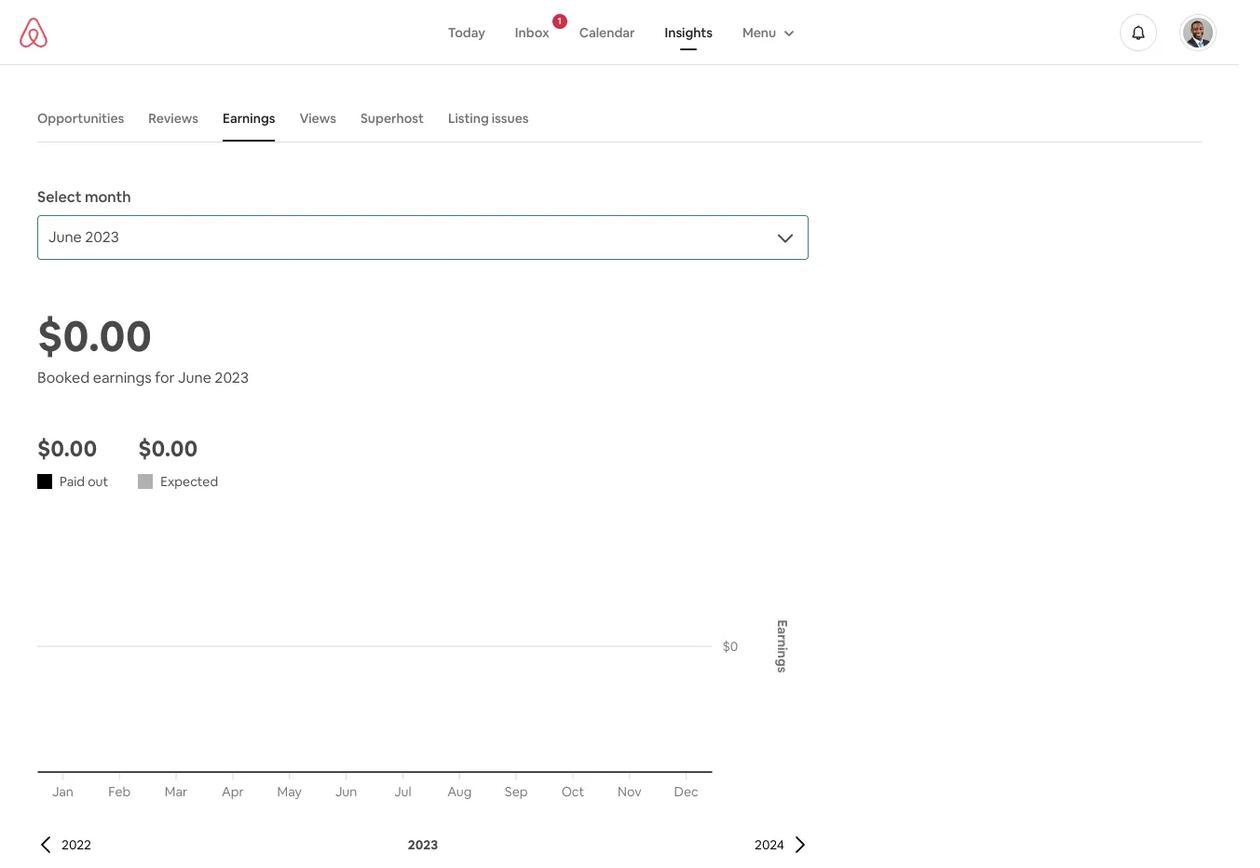 Task type: locate. For each thing, give the bounding box(es) containing it.
$0.00 up earnings
[[37, 309, 152, 364]]

tab list containing opportunities
[[28, 95, 1203, 142]]

2022 button
[[37, 838, 91, 854]]

superhost button
[[351, 101, 433, 136]]

0 horizontal spatial 2023
[[215, 368, 249, 388]]

$0.00
[[37, 309, 152, 364], [37, 434, 97, 463], [138, 434, 198, 463]]

1
[[558, 14, 562, 27]]

1 vertical spatial 2023
[[408, 838, 438, 854]]

earnings image
[[37, 514, 809, 810], [37, 522, 791, 801]]

$0.00 for paid out
[[37, 434, 97, 463]]

today link
[[433, 14, 500, 50]]

for
[[155, 368, 175, 388]]

opportunities button
[[28, 101, 134, 136]]

reviews
[[149, 110, 199, 127]]

insights link
[[650, 14, 728, 50]]

issues
[[492, 110, 529, 127]]

today
[[448, 24, 486, 41]]

inbox
[[515, 24, 550, 41]]

$0.00 up expected on the bottom left of the page
[[138, 434, 198, 463]]

1 horizontal spatial 2023
[[408, 838, 438, 854]]

expected
[[160, 474, 218, 490]]

2 earnings image from the top
[[37, 522, 791, 801]]

earnings
[[93, 368, 152, 388]]

listing issues
[[448, 110, 529, 127]]

tab list
[[28, 95, 1203, 142]]

reviews button
[[139, 101, 208, 136]]

main navigation menu image
[[1184, 17, 1214, 47]]

select month
[[37, 187, 131, 207]]

$0.00 up paid
[[37, 434, 97, 463]]

opportunities
[[37, 110, 124, 127]]

menu button
[[728, 14, 807, 50]]

$0.00 booked earnings for june 2023
[[37, 309, 249, 388]]

views
[[300, 110, 336, 127]]

0 vertical spatial 2023
[[215, 368, 249, 388]]

2023
[[215, 368, 249, 388], [408, 838, 438, 854]]

superhost
[[361, 110, 424, 127]]

month
[[85, 187, 131, 207]]



Task type: describe. For each thing, give the bounding box(es) containing it.
$0.00 inside $0.00 booked earnings for june 2023
[[37, 309, 152, 364]]

select
[[37, 187, 82, 207]]

2024 button
[[755, 838, 809, 854]]

calendar link
[[565, 14, 650, 50]]

inbox 1 calendar
[[515, 14, 635, 41]]

2023 inside $0.00 booked earnings for june 2023
[[215, 368, 249, 388]]

2022
[[62, 838, 91, 854]]

menu
[[743, 24, 777, 41]]

earnings
[[223, 110, 275, 127]]

1 earnings image from the top
[[37, 514, 809, 810]]

listing issues button
[[439, 101, 538, 136]]

insights
[[665, 24, 713, 41]]

booked
[[37, 368, 90, 388]]

calendar
[[580, 24, 635, 41]]

views button
[[290, 101, 346, 136]]

listing
[[448, 110, 489, 127]]

earnings button
[[214, 101, 285, 136]]

2024
[[755, 838, 785, 854]]

out
[[88, 474, 108, 490]]

paid
[[60, 474, 85, 490]]

june
[[178, 368, 211, 388]]

paid out
[[60, 474, 108, 490]]

$0.00 for expected
[[138, 434, 198, 463]]



Task type: vqa. For each thing, say whether or not it's contained in the screenshot.
Tab List containing Opportunities
yes



